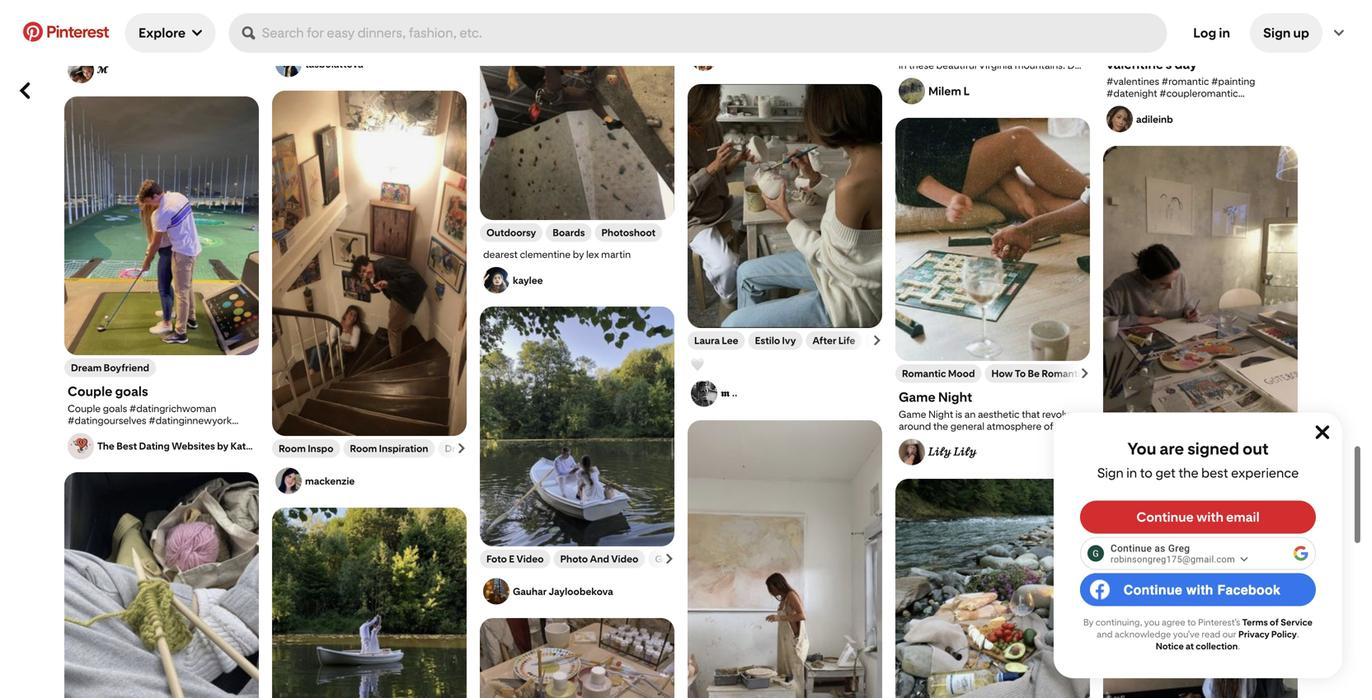 Task type: vqa. For each thing, say whether or not it's contained in the screenshot.
Edit
no



Task type: locate. For each thing, give the bounding box(es) containing it.
the right get
[[1179, 465, 1199, 481]]

the down journaling
[[1159, 501, 1174, 513]]

1 vertical spatial our
[[1222, 629, 1237, 640]]

how up game night button
[[992, 368, 1013, 380]]

gogh
[[717, 7, 751, 23]]

2 𝐿𝒾𝓁𝓎 from the left
[[954, 444, 977, 458]]

version
[[1199, 501, 1231, 513]]

lee
[[722, 335, 738, 347]]

in inside you are signed out sign in to get the best experience
[[1127, 465, 1137, 481]]

1 vertical spatial continue
[[1131, 582, 1190, 597]]

caring
[[1146, 538, 1174, 550]]

in left the every
[[1204, 466, 1215, 482]]

you up acknowledge
[[1144, 617, 1160, 628]]

places right beautiful
[[946, 7, 976, 19]]

1 vertical spatial with
[[1107, 538, 1126, 550]]

is
[[1074, 107, 1081, 119], [956, 409, 962, 421], [972, 552, 979, 564], [949, 564, 955, 576]]

1 vertical spatial how
[[1107, 482, 1135, 498]]

scroll image
[[1080, 7, 1090, 17], [457, 26, 467, 36], [872, 336, 882, 345], [457, 444, 467, 454], [665, 554, 674, 564]]

romantic
[[1107, 41, 1162, 56]]

0 vertical spatial you
[[1265, 513, 1281, 525]]

scroll image right after life
[[872, 336, 882, 345]]

for right 'date'
[[1229, 41, 1247, 56]]

goals up #datingwithherpes
[[103, 403, 127, 415]]

game down romantic mood link
[[899, 390, 936, 405]]

around
[[899, 421, 931, 432], [961, 504, 994, 516]]

inspiration for room
[[379, 443, 428, 455]]

0 horizontal spatial to
[[978, 7, 988, 19]]

pathfinder
[[899, 492, 946, 504]]

inspiration
[[379, 443, 428, 455], [1139, 444, 1189, 456], [1136, 466, 1202, 482]]

1 horizontal spatial 𝐿𝒾𝓁𝓎
[[954, 444, 977, 458]]

service
[[1281, 617, 1313, 628]]

to up you've
[[1187, 617, 1196, 628]]

0 horizontal spatial pictures
[[320, 26, 358, 38]]

to
[[964, 71, 974, 83], [1074, 71, 1083, 83], [1140, 465, 1153, 481], [1133, 501, 1143, 513], [1242, 526, 1252, 538], [1187, 617, 1196, 628]]

2 horizontal spatial be
[[1145, 501, 1157, 513]]

0 horizontal spatial by
[[573, 249, 584, 261]]

continue for continue with email
[[1137, 510, 1194, 525]]

a man and woman in a boat on the water with trees in the back ground image
[[272, 508, 467, 698]]

continue with facebook button
[[1080, 573, 1316, 606]]

1 vertical spatial .
[[1238, 641, 1240, 652]]

summer up dream dates
[[71, 16, 110, 28]]

you inside 'want to be the best version of yourself? 🌟 known counseling co. can help you reach your full potential. click to connect with our caring counselors and ignite your transformation. 🔥 #beyourbestself'
[[1265, 513, 1281, 525]]

1 vertical spatial sign
[[1097, 465, 1124, 481]]

room left inspo
[[279, 443, 306, 455]]

places for pretty
[[1065, 7, 1095, 19]]

0 vertical spatial game
[[899, 390, 936, 405]]

#valentines #romantic #painting #datenight #coupleromantic #valentinesday button
[[1107, 75, 1295, 111]]

in inside find inspiration in every page: how journaling sparks creativity
[[1204, 466, 1215, 482]]

1 horizontal spatial summer
[[279, 26, 318, 38]]

0 horizontal spatial best
[[1176, 501, 1196, 513]]

0 vertical spatial how
[[992, 368, 1013, 380]]

facebook image
[[1093, 584, 1108, 600]]

by left any
[[954, 456, 966, 468]]

co. down version
[[1206, 513, 1222, 525]]

a right the 'board' at the bottom right of page
[[1055, 552, 1061, 564]]

is right blog
[[1074, 107, 1081, 119]]

form
[[986, 456, 1008, 468]]

and left lover
[[973, 47, 991, 59]]

our left caring at the right of the page
[[1128, 538, 1144, 550]]

0 horizontal spatial study
[[1110, 444, 1137, 456]]

known up reach
[[1119, 513, 1151, 525]]

a woman standing in front of a painting on a easel next to a table image
[[688, 421, 882, 698]]

0 vertical spatial known
[[1119, 513, 1151, 525]]

and inside by continuing, you agree to pinterest's terms of service and acknowledge you've read our privacy policy . notice at collection .
[[1097, 629, 1113, 640]]

0 horizontal spatial places
[[946, 7, 976, 19]]

1 horizontal spatial around
[[961, 504, 994, 516]]

by
[[899, 71, 910, 83], [573, 249, 584, 261], [954, 456, 966, 468]]

you up connect
[[1265, 513, 1281, 525]]

and inside 'want to be the best version of yourself? 🌟 known counseling co. can help you reach your full potential. click to connect with our caring counselors and ignite your transformation. 🔥 #beyourbestself'
[[1228, 538, 1245, 550]]

continue down 'transformation.'
[[1131, 582, 1190, 597]]

been up college
[[899, 504, 922, 516]]

the left general
[[933, 421, 948, 432]]

dearest clementine by lex martin
[[483, 249, 631, 261]]

0 vertical spatial life
[[180, 16, 197, 28]]

2 room from the left
[[350, 443, 377, 455]]

sign inside you are signed out sign in to get the best experience
[[1097, 465, 1124, 481]]

you inside by continuing, you agree to pinterest's terms of service and acknowledge you've read our privacy policy . notice at collection .
[[1144, 617, 1160, 628]]

couple goals button
[[68, 384, 256, 399]]

#datinginnewyork
[[149, 415, 232, 427]]

romantic right be
[[1042, 368, 1086, 380]]

summer for summer nights
[[71, 16, 110, 28]]

van gogh
[[691, 7, 751, 23]]

. down the service
[[1297, 629, 1299, 640]]

in down communities
[[1050, 516, 1058, 528]]

1 vertical spatial life
[[838, 335, 855, 347]]

the inside pursuer of truth and lover of love. living in these beautiful virginia mountains. day by day i battle to be the man i'm called to be: dad, brother, friend, entrepreneur and in all ravenously hungry for real adventure and true freedom. this blog is a somewhat blurry reflection of my journey.
[[990, 71, 1005, 83]]

policy
[[1271, 629, 1297, 640]]

an
[[965, 409, 976, 421]]

wh40k,
[[899, 480, 938, 492]]

0 horizontal spatial sign
[[1097, 465, 1124, 481]]

0 horizontal spatial your
[[1107, 550, 1127, 562]]

2 vertical spatial by
[[954, 456, 966, 468]]

pretty
[[1034, 7, 1063, 19]]

adileinb button down #valentines #romantic #painting #datenight #coupleromantic #valentinesday button
[[1136, 113, 1295, 125]]

0 vertical spatial sign
[[1263, 25, 1291, 41]]

0 horizontal spatial summer
[[71, 16, 110, 28]]

friendship.
[[899, 444, 947, 456]]

0 horizontal spatial or
[[1039, 528, 1048, 540]]

co. inside 'want to be the best version of yourself? 🌟 known counseling co. can help you reach your full potential. click to connect with our caring counselors and ignite your transformation. 🔥 #beyourbestself'
[[1206, 513, 1222, 525]]

1 room from the left
[[279, 443, 306, 455]]

and up "#beyourbestself"
[[1228, 538, 1245, 550]]

dream boyfriend image
[[64, 96, 259, 355]]

these
[[909, 59, 934, 71]]

to inside by continuing, you agree to pinterest's terms of service and acknowledge you've read our privacy policy . notice at collection .
[[1187, 617, 1196, 628]]

kaylee button down dearest clementine by lex martin button
[[483, 267, 671, 294]]

1 vertical spatial to
[[1015, 368, 1026, 380]]

0 vertical spatial counseling
[[1153, 513, 1204, 525]]

with inside 'want to be the best version of yourself? 🌟 known counseling co. can help you reach your full potential. click to connect with our caring counselors and ignite your transformation. 🔥 #beyourbestself'
[[1107, 538, 1126, 550]]

explore
[[139, 25, 186, 41]]

1 horizontal spatial for
[[1229, 41, 1247, 56]]

travel
[[990, 7, 1018, 19]]

0 horizontal spatial be
[[976, 71, 988, 83]]

2 vertical spatial be
[[1145, 501, 1157, 513]]

1 horizontal spatial video
[[611, 553, 639, 565]]

2 study from the left
[[1205, 444, 1232, 456]]

your left the 'full'
[[1134, 526, 1154, 538]]

1 vertical spatial by
[[573, 249, 584, 261]]

mountains.
[[1015, 59, 1065, 71]]

2 places from the left
[[1065, 7, 1095, 19]]

0 vertical spatial co.
[[1206, 513, 1222, 525]]

0 horizontal spatial video
[[516, 553, 544, 565]]

estilo ivy link
[[755, 335, 796, 347]]

scroll image
[[1080, 369, 1090, 378]]

couple goals couple goals #datingrichwoman #datingourselves #datinginnewyork #datingwithherpes
[[68, 384, 232, 439]]

home date night ideas
[[1195, 19, 1301, 31]]

0 vertical spatial have
[[1065, 492, 1087, 504]]

study motivation
[[1205, 444, 1284, 456]]

for inside romantic paint date for valentine's day #valentines #romantic #painting #datenight #coupleromantic #valentinesday
[[1229, 41, 1247, 56]]

1 vertical spatial game
[[899, 409, 926, 421]]

or right the 'board' at the bottom right of page
[[1052, 540, 1061, 552]]

the up the milem l link
[[990, 71, 1005, 83]]

life for live life
[[180, 16, 197, 28]]

boards
[[553, 227, 585, 239]]

known
[[1119, 513, 1151, 525], [1136, 540, 1169, 552]]

general
[[951, 421, 985, 432]]

0 vertical spatial be
[[976, 71, 988, 83]]

1 video from the left
[[516, 553, 544, 565]]

counseling inside 'want to be the best version of yourself? 🌟 known counseling co. can help you reach your full potential. click to connect with our caring counselors and ignite your transformation. 🔥 #beyourbestself'
[[1153, 513, 1204, 525]]

0 horizontal spatial around
[[899, 421, 931, 432]]

uno,
[[1040, 480, 1062, 492]]

0 vertical spatial our
[[1128, 538, 1144, 550]]

0 vertical spatial with
[[1196, 510, 1224, 525]]

video right and
[[611, 553, 639, 565]]

0 horizontal spatial day
[[912, 71, 929, 83]]

1 horizontal spatial best
[[1202, 465, 1228, 481]]

in inside game night game night is an aesthetic that revolves around the general atmosphere of board/tabletop games, junk food and friendship. game night would be exemplified by any form of traditional games. examples being d&d, chess, wh40k, monopoly, battleship, uno, pathfinder and others. communities have been created around game nights, and multiple clubs have been created in college campuses, bookstores or libraries, and cafes. playing board or tabletop games is also considered a nerdy, and is often coupled…
[[1050, 516, 1058, 528]]

0 vertical spatial a
[[899, 119, 904, 131]]

inspiration for find
[[1136, 466, 1202, 482]]

laura
[[694, 335, 720, 347]]

pinterest image
[[23, 22, 43, 42]]

1 horizontal spatial how
[[1107, 482, 1135, 498]]

created up the campuses,
[[924, 504, 959, 516]]

1 vertical spatial you
[[1144, 617, 1160, 628]]

best down journaling
[[1176, 501, 1196, 513]]

places right the pretty at the right top
[[1065, 7, 1095, 19]]

..
[[732, 387, 738, 399]]

boyfriend
[[104, 362, 149, 374]]

by left lex
[[573, 249, 584, 261]]

1 horizontal spatial romantic
[[1042, 368, 1086, 380]]

0 vertical spatial best
[[1202, 465, 1228, 481]]

to left be
[[1015, 368, 1026, 380]]

1 horizontal spatial day
[[1110, 19, 1128, 31]]

of left "my"
[[1031, 119, 1040, 131]]

of inside by continuing, you agree to pinterest's terms of service and acknowledge you've read our privacy policy . notice at collection .
[[1270, 617, 1279, 628]]

have right uno,
[[1065, 492, 1087, 504]]

0 horizontal spatial you
[[1144, 617, 1160, 628]]

nights
[[112, 16, 142, 28]]

1 horizontal spatial ideas
[[1276, 19, 1301, 31]]

1 date from the left
[[1130, 19, 1152, 31]]

1 horizontal spatial a
[[1055, 552, 1061, 564]]

dream boyfriend
[[71, 362, 149, 374]]

1 horizontal spatial day
[[1175, 56, 1197, 72]]

couple down dream
[[68, 384, 112, 399]]

journaling
[[1138, 482, 1204, 498]]

scroll image right for
[[457, 26, 467, 36]]

gauhar
[[513, 586, 547, 598]]

scroll image right room inspiration
[[457, 444, 467, 454]]

best inside you are signed out sign in to get the best experience
[[1202, 465, 1228, 481]]

atmosphere
[[987, 421, 1042, 432]]

0 horizontal spatial life
[[180, 16, 197, 28]]

day
[[1110, 19, 1128, 31], [1068, 59, 1085, 71]]

1 horizontal spatial been
[[988, 516, 1011, 528]]

best up sparks
[[1202, 465, 1228, 481]]

kaylee button down lex
[[513, 274, 671, 286]]

room inspo
[[279, 443, 333, 455]]

exemplified
[[899, 456, 952, 468]]

summer nights link
[[71, 16, 142, 28]]

life right live
[[180, 16, 197, 28]]

connect
[[1254, 526, 1292, 538]]

for left the real
[[1026, 95, 1038, 107]]

and right nights,
[[1057, 504, 1074, 516]]

or down nights,
[[1039, 528, 1048, 540]]

1 vertical spatial counseling
[[1171, 540, 1223, 552]]

0 vertical spatial your
[[1134, 526, 1154, 538]]

in down you
[[1127, 465, 1137, 481]]

be inside 'want to be the best version of yourself? 🌟 known counseling co. can help you reach your full potential. click to connect with our caring counselors and ignite your transformation. 🔥 #beyourbestself'
[[1145, 501, 1157, 513]]

bookstores
[[985, 528, 1036, 540]]

1 vertical spatial be
[[1036, 444, 1048, 456]]

0 vertical spatial to
[[978, 7, 988, 19]]

study for study motivation
[[1205, 444, 1232, 456]]

and down continuing, at the right bottom of page
[[1097, 629, 1113, 640]]

around down monopoly,
[[961, 504, 994, 516]]

co. down the click
[[1225, 540, 1241, 552]]

counseling
[[1153, 513, 1204, 525], [1171, 540, 1223, 552]]

couple up #datingwithherpes
[[68, 403, 101, 415]]

#painting
[[1211, 75, 1255, 87]]

the best dating websites by katy - finding casual hookups in 2023 image
[[68, 433, 94, 460]]

games.
[[899, 468, 932, 480]]

day up romantic
[[1110, 19, 1128, 31]]

0 vertical spatial by
[[899, 71, 910, 83]]

with for continue with email
[[1196, 510, 1224, 525]]

scroll image for room inspiration
[[457, 444, 467, 454]]

scroll image right and
[[665, 554, 674, 564]]

1 horizontal spatial pictures
[[420, 26, 458, 38]]

junk
[[1006, 432, 1026, 444]]

1 horizontal spatial co.
[[1225, 540, 1241, 552]]

.
[[1297, 629, 1299, 640], [1238, 641, 1240, 652]]

🤍 button
[[691, 357, 879, 374]]

our down pinterest's
[[1222, 629, 1237, 640]]

boards link
[[553, 227, 585, 239]]

2 vertical spatial game
[[949, 444, 977, 456]]

1 vertical spatial a
[[1055, 552, 1061, 564]]

known counseling co. image
[[1107, 533, 1133, 559]]

created down communities
[[1013, 516, 1048, 528]]

1 vertical spatial day
[[1068, 59, 1085, 71]]

1 vertical spatial have
[[964, 516, 986, 528]]

a
[[899, 119, 904, 131], [1055, 552, 1061, 564]]

how to be romantic link
[[992, 368, 1086, 380]]

study inspiration link
[[1110, 444, 1189, 456]]

0 vertical spatial .
[[1297, 629, 1299, 640]]

and down examples
[[949, 492, 966, 504]]

mackenzie button
[[272, 458, 467, 494], [275, 468, 463, 494], [305, 475, 463, 487]]

1 places from the left
[[946, 7, 976, 19]]

0 horizontal spatial for
[[1026, 95, 1038, 107]]

pursuer
[[899, 47, 933, 59]]

to left get
[[1140, 465, 1153, 481]]

Search text field
[[262, 13, 1160, 53]]

day inside pursuer of truth and lover of love. living in these beautiful virginia mountains. day by day i battle to be the man i'm called to be: dad, brother, friend, entrepreneur and in all ravenously hungry for real adventure and true freedom. this blog is a somewhat blurry reflection of my journey.
[[912, 71, 929, 83]]

day right the mountains. at the right top of the page
[[1068, 59, 1085, 71]]

2 date from the left
[[1225, 19, 1247, 31]]

1 horizontal spatial your
[[1134, 526, 1154, 538]]

game down general
[[949, 444, 977, 456]]

in left these
[[899, 59, 907, 71]]

log in button
[[1180, 13, 1243, 53]]

𝖒 .. image
[[691, 381, 717, 407]]

continue with email button
[[1080, 501, 1316, 534]]

video for photo and video
[[611, 553, 639, 565]]

home date night ideas link
[[1195, 19, 1301, 31]]

0 horizontal spatial a
[[899, 119, 904, 131]]

by left the dad,
[[899, 71, 910, 83]]

study up the every
[[1205, 444, 1232, 456]]

help
[[1243, 513, 1263, 525]]

date right home
[[1225, 19, 1247, 31]]

study for study inspiration
[[1110, 444, 1137, 456]]

scroll image right the pretty at the right top
[[1080, 7, 1090, 17]]

1 vertical spatial best
[[1176, 501, 1196, 513]]

to left 'travel'
[[978, 7, 988, 19]]

0 vertical spatial around
[[899, 421, 931, 432]]

day up #romantic
[[1175, 56, 1197, 72]]

1 horizontal spatial study
[[1205, 444, 1232, 456]]

day inside romantic paint date for valentine's day #valentines #romantic #painting #datenight #coupleromantic #valentinesday
[[1175, 56, 1197, 72]]

how inside find inspiration in every page: how journaling sparks creativity
[[1107, 482, 1135, 498]]

1 vertical spatial for
[[1026, 95, 1038, 107]]

life right after
[[838, 335, 855, 347]]

inspiration inside find inspiration in every page: how journaling sparks creativity
[[1136, 466, 1202, 482]]

video right e
[[516, 553, 544, 565]]

dearest
[[483, 249, 518, 261]]

1 vertical spatial your
[[1107, 550, 1127, 562]]

0 horizontal spatial created
[[924, 504, 959, 516]]

tasbolattova button
[[272, 41, 467, 77], [275, 51, 463, 77], [305, 58, 463, 70]]

sign up want
[[1097, 465, 1124, 481]]

𝓜 image
[[68, 57, 94, 83]]

be
[[1028, 368, 1040, 380]]

pictures right for
[[420, 26, 458, 38]]

a woman climbing up the side of a rock wall image
[[480, 0, 674, 220]]

1 horizontal spatial places
[[1065, 7, 1095, 19]]

gauhar jayloobekova image
[[483, 578, 510, 605]]

0 horizontal spatial have
[[964, 516, 986, 528]]

0 horizontal spatial co.
[[1206, 513, 1222, 525]]

1 horizontal spatial by
[[899, 71, 910, 83]]

games
[[940, 552, 970, 564]]

1 study from the left
[[1110, 444, 1137, 456]]

0 horizontal spatial room
[[279, 443, 306, 455]]

known counseling co. button
[[1107, 533, 1295, 559], [1136, 540, 1295, 552]]

sign left up
[[1263, 25, 1291, 41]]

2 horizontal spatial by
[[954, 456, 966, 468]]

two women sitting at a table with bowls and paintbrushes in their hands, image
[[688, 84, 882, 328]]

of up can
[[1233, 501, 1243, 513]]

by inside pursuer of truth and lover of love. living in these beautiful virginia mountains. day by day i battle to be the man i'm called to be: dad, brother, friend, entrepreneur and in all ravenously hungry for real adventure and true freedom. this blog is a somewhat blurry reflection of my journey.
[[899, 71, 910, 83]]

you
[[1265, 513, 1281, 525], [1144, 617, 1160, 628]]

pinterest
[[46, 22, 109, 42]]

1 vertical spatial around
[[961, 504, 994, 516]]

goals
[[115, 384, 148, 399], [103, 403, 127, 415]]

counseling down potential.
[[1171, 540, 1223, 552]]

0 horizontal spatial ideas
[[1154, 19, 1178, 31]]

1 horizontal spatial have
[[1065, 492, 1087, 504]]

kaylee image
[[483, 267, 510, 294]]

0 vertical spatial for
[[1229, 41, 1247, 56]]

for
[[1229, 41, 1247, 56], [1026, 95, 1038, 107]]

dad,
[[915, 83, 936, 95]]

chess,
[[1033, 468, 1064, 480]]

van gogh button
[[691, 7, 879, 23]]

true
[[967, 107, 985, 119]]

1 vertical spatial co.
[[1225, 540, 1241, 552]]

romantic left the mood
[[902, 368, 946, 380]]

known down the 'full'
[[1136, 540, 1169, 552]]

summer up the tasbolattova icon
[[279, 26, 318, 38]]

2 video from the left
[[611, 553, 639, 565]]

college
[[899, 528, 932, 540]]

your down reach
[[1107, 550, 1127, 562]]

pictures up tasbolattova
[[320, 26, 358, 38]]

1 horizontal spatial you
[[1265, 513, 1281, 525]]

0 horizontal spatial day
[[1068, 59, 1085, 71]]

room right inspo
[[350, 443, 377, 455]]



Task type: describe. For each thing, give the bounding box(es) containing it.
scroll image for estilo ivy
[[872, 336, 882, 345]]

1 pictures from the left
[[320, 26, 358, 38]]

live
[[159, 16, 178, 28]]

study inspiration
[[1110, 444, 1189, 456]]

this
[[1032, 107, 1050, 119]]

1 horizontal spatial to
[[1015, 368, 1026, 380]]

click
[[1218, 526, 1240, 538]]

of right that
[[1044, 421, 1054, 432]]

and right food
[[1051, 432, 1069, 444]]

1 horizontal spatial or
[[1052, 540, 1061, 552]]

day date ideas
[[1110, 19, 1178, 31]]

board/tabletop
[[899, 432, 969, 444]]

search icon image
[[242, 26, 255, 40]]

𝓜
[[97, 63, 108, 75]]

food
[[1028, 432, 1049, 444]]

adileinb
[[1136, 113, 1173, 125]]

room for room inspiration
[[350, 443, 377, 455]]

yourself?
[[1245, 501, 1287, 513]]

mood
[[948, 368, 975, 380]]

playing
[[988, 540, 1020, 552]]

brookerryan
[[721, 52, 778, 64]]

you've
[[1173, 629, 1200, 640]]

paint
[[1165, 41, 1196, 56]]

scroll image for photo and video
[[665, 554, 674, 564]]

lex
[[586, 249, 599, 261]]

how to be romantic
[[992, 368, 1086, 380]]

of right lover
[[1017, 47, 1027, 59]]

lilywinters01 image
[[899, 439, 925, 465]]

battle
[[936, 71, 962, 83]]

dream dates button
[[68, 38, 256, 50]]

inspo
[[308, 443, 333, 455]]

the inside you are signed out sign in to get the best experience
[[1179, 465, 1199, 481]]

video for foto e video
[[516, 553, 544, 565]]

is inside pursuer of truth and lover of love. living in these beautiful virginia mountains. day by day i battle to be the man i'm called to be: dad, brother, friend, entrepreneur and in all ravenously hungry for real adventure and true freedom. this blog is a somewhat blurry reflection of my journey.
[[1074, 107, 1081, 119]]

milem l link
[[928, 84, 1087, 98]]

is left often
[[949, 564, 955, 576]]

1 ideas from the left
[[1154, 19, 1178, 31]]

games,
[[971, 432, 1004, 444]]

room inspo link
[[279, 443, 333, 455]]

at
[[1186, 641, 1194, 652]]

terms
[[1242, 617, 1268, 628]]

explore button
[[125, 13, 216, 53]]

the table is covered with pottery and other crafting supplies, such as paintbrushes image
[[480, 618, 674, 698]]

0 horizontal spatial how
[[992, 368, 1013, 380]]

milem
[[928, 84, 961, 98]]

after life link
[[813, 335, 855, 347]]

adileinb image
[[1107, 106, 1133, 132]]

be inside pursuer of truth and lover of love. living in these beautiful virginia mountains. day by day i battle to be the man i'm called to be: dad, brother, friend, entrepreneur and in all ravenously hungry for real adventure and true freedom. this blog is a somewhat blurry reflection of my journey.
[[976, 71, 988, 83]]

scroll image for pretty places
[[1080, 7, 1090, 17]]

aesthetic
[[978, 409, 1020, 421]]

of left truth
[[935, 47, 945, 59]]

photo and video
[[560, 553, 639, 565]]

mackenzie image
[[275, 468, 302, 494]]

a woman sitting on the floor playing a board game image
[[895, 118, 1090, 361]]

1 vertical spatial goals
[[103, 403, 127, 415]]

life for after life
[[838, 335, 855, 347]]

0 horizontal spatial been
[[899, 504, 922, 516]]

signed
[[1187, 439, 1239, 459]]

two people are standing on the stairs in a room with pictures and paintings above them image
[[272, 91, 467, 436]]

1 vertical spatial known
[[1136, 540, 1169, 552]]

date for home
[[1225, 19, 1247, 31]]

food and wine are laid out on the rocks next to a river image
[[895, 479, 1090, 698]]

traditional
[[1022, 456, 1068, 468]]

counselors
[[1176, 538, 1226, 550]]

of inside 'want to be the best version of yourself? 🌟 known counseling co. can help you reach your full potential. click to connect with our caring counselors and ignite your transformation. 🔥 #beyourbestself'
[[1233, 501, 1243, 513]]

man
[[1007, 71, 1027, 83]]

inspiration for study
[[1139, 444, 1189, 456]]

freedom.
[[987, 107, 1029, 119]]

girl knitting aesthetic silvester diy, vision board pictures, vision board themes, vision board health, fitness vision board, vision board inspiration, spiritual vision board, dirty air image
[[64, 472, 259, 698]]

known inside 'want to be the best version of yourself? 🌟 known counseling co. can help you reach your full potential. click to connect with our caring counselors and ignite your transformation. 🔥 #beyourbestself'
[[1119, 513, 1151, 525]]

1 horizontal spatial created
[[1013, 516, 1048, 528]]

pinceau01 image
[[899, 78, 925, 104]]

and left the true
[[947, 107, 965, 119]]

best inside 'want to be the best version of yourself? 🌟 known counseling co. can help you reach your full potential. click to connect with our caring counselors and ignite your transformation. 🔥 #beyourbestself'
[[1176, 501, 1196, 513]]

i
[[931, 71, 933, 83]]

to down "help"
[[1242, 526, 1252, 538]]

night left up
[[1249, 19, 1274, 31]]

milem l
[[928, 84, 970, 98]]

email
[[1226, 510, 1260, 525]]

🤍
[[691, 357, 704, 373]]

1 romantic from the left
[[902, 368, 946, 380]]

virginia
[[979, 59, 1013, 71]]

night up board/tabletop
[[929, 409, 953, 421]]

by inside game night game night is an aesthetic that revolves around the general atmosphere of board/tabletop games, junk food and friendship. game night would be exemplified by any form of traditional games. examples being d&d, chess, wh40k, monopoly, battleship, uno, pathfinder and others. communities have been created around game nights, and multiple clubs have been created in college campuses, bookstores or libraries, and cafes. playing board or tabletop games is also considered a nerdy, and is often coupled…
[[954, 456, 966, 468]]

2 pictures from the left
[[420, 26, 458, 38]]

night up being
[[979, 444, 1004, 456]]

𝖒
[[721, 387, 730, 399]]

summer nights
[[71, 16, 142, 28]]

1 𝐿𝒾𝓁𝓎 from the left
[[928, 444, 952, 458]]

pinterest link
[[13, 22, 118, 42]]

tasbolattova image
[[275, 51, 302, 77]]

notice
[[1156, 641, 1184, 652]]

date for day
[[1130, 19, 1152, 31]]

to right want
[[1133, 501, 1143, 513]]

scroll image for poses for pictures
[[457, 26, 467, 36]]

adileinb button down #coupleromantic
[[1107, 106, 1295, 132]]

continuing,
[[1096, 617, 1142, 628]]

nights,
[[1024, 504, 1055, 516]]

our inside 'want to be the best version of yourself? 🌟 known counseling co. can help you reach your full potential. click to connect with our caring counselors and ignite your transformation. 🔥 #beyourbestself'
[[1128, 538, 1144, 550]]

photo and video link
[[560, 553, 639, 565]]

foto e video
[[486, 553, 544, 565]]

laura lee link
[[694, 335, 738, 347]]

2 romantic from the left
[[1042, 368, 1086, 380]]

l
[[964, 84, 970, 98]]

continue for continue with facebook
[[1131, 582, 1190, 597]]

potential.
[[1173, 526, 1216, 538]]

in right 'log'
[[1219, 25, 1230, 41]]

our inside by continuing, you agree to pinterest's terms of service and acknowledge you've read our privacy policy . notice at collection .
[[1222, 629, 1237, 640]]

room for room inspo
[[279, 443, 306, 455]]

two people in a small boat on the water image
[[480, 307, 674, 547]]

a inside game night game night is an aesthetic that revolves around the general atmosphere of board/tabletop games, junk food and friendship. game night would be exemplified by any form of traditional games. examples being d&d, chess, wh40k, monopoly, battleship, uno, pathfinder and others. communities have been created around game nights, and multiple clubs have been created in college campuses, bookstores or libraries, and cafes. playing board or tabletop games is also considered a nerdy, and is often coupled…
[[1055, 552, 1061, 564]]

counseling, mindfulness, self worth, blogger, counseling, mental health, journaling, counsel, christian website, christian women, bible, devotional, inspirational verses, bible verses, bible quotes, bible wisdom, christian blogger, diy journal, journal writing, boju journal, counselor, christian counseling, anxiety cure, bible based counseling, known counseling, love quotes, motivational quotes, inspirational quotes, summer fun, summer love, summer aesthetics, beach, summer quotes study inspiration, study motivation, photo profil, belle photo, mood boards, art studio, everything image
[[1103, 146, 1298, 438]]

for inside pursuer of truth and lover of love. living in these beautiful virginia mountains. day by day i battle to be the man i'm called to be: dad, brother, friend, entrepreneur and in all ravenously hungry for real adventure and true freedom. this blog is a somewhat blurry reflection of my journey.
[[1026, 95, 1038, 107]]

communities
[[1002, 492, 1063, 504]]

of right form
[[1010, 456, 1020, 468]]

mackenzie
[[305, 475, 355, 487]]

romantic paint date for valentine's day #valentines #romantic #painting #datenight #coupleromantic #valentinesday
[[1107, 41, 1255, 111]]

date
[[1199, 41, 1227, 56]]

a man and woman are standing in the kitchen looking at something on the stove top image
[[1103, 572, 1298, 698]]

2 ideas from the left
[[1276, 19, 1301, 31]]

live life
[[159, 16, 197, 28]]

and left the all
[[899, 95, 916, 107]]

to right "called"
[[1074, 71, 1083, 83]]

find
[[1107, 466, 1133, 482]]

room inspiration link
[[350, 443, 428, 455]]

places for beautiful
[[946, 7, 976, 19]]

is left also
[[972, 552, 979, 564]]

0 vertical spatial goals
[[115, 384, 148, 399]]

the inside game night game night is an aesthetic that revolves around the general atmosphere of board/tabletop games, junk food and friendship. game night would be exemplified by any form of traditional games. examples being d&d, chess, wh40k, monopoly, battleship, uno, pathfinder and others. communities have been created around game nights, and multiple clubs have been created in college campuses, bookstores or libraries, and cafes. playing board or tabletop games is also considered a nerdy, and is often coupled…
[[933, 421, 948, 432]]

agree
[[1162, 617, 1186, 628]]

be inside game night game night is an aesthetic that revolves around the general atmosphere of board/tabletop games, junk food and friendship. game night would be exemplified by any form of traditional games. examples being d&d, chess, wh40k, monopoly, battleship, uno, pathfinder and others. communities have been created around game nights, and multiple clubs have been created in college campuses, bookstores or libraries, and cafes. playing board or tabletop games is also considered a nerdy, and is often coupled…
[[1036, 444, 1048, 456]]

after
[[813, 335, 837, 347]]

adventure
[[899, 107, 945, 119]]

romantic mood link
[[902, 368, 975, 380]]

1 couple from the top
[[68, 384, 112, 399]]

gauhar jayloobekova
[[513, 586, 613, 598]]

estilo
[[755, 335, 780, 347]]

would
[[1006, 444, 1034, 456]]

day inside pursuer of truth and lover of love. living in these beautiful virginia mountains. day by day i battle to be the man i'm called to be: dad, brother, friend, entrepreneur and in all ravenously hungry for real adventure and true freedom. this blog is a somewhat blurry reflection of my journey.
[[1068, 59, 1085, 71]]

sign inside button
[[1263, 25, 1291, 41]]

poses
[[374, 26, 401, 38]]

in left the all
[[918, 95, 926, 107]]

dearest clementine by lex martin button
[[483, 249, 671, 261]]

to inside you are signed out sign in to get the best experience
[[1140, 465, 1153, 481]]

nerdy,
[[899, 564, 927, 576]]

brookerryan image
[[691, 45, 717, 71]]

d&d,
[[1008, 468, 1031, 480]]

real
[[1041, 95, 1057, 107]]

night up the an
[[938, 390, 972, 405]]

pinterest button
[[13, 22, 118, 44]]

is left the an
[[956, 409, 962, 421]]

and right nerdy,
[[929, 564, 946, 576]]

1 horizontal spatial .
[[1297, 629, 1299, 640]]

the inside 'want to be the best version of yourself? 🌟 known counseling co. can help you reach your full potential. click to connect with our caring counselors and ignite your transformation. 🔥 #beyourbestself'
[[1159, 501, 1174, 513]]

e
[[509, 553, 515, 565]]

0 vertical spatial day
[[1110, 19, 1128, 31]]

collection
[[1196, 641, 1238, 652]]

you
[[1127, 439, 1156, 459]]

and down clubs
[[939, 540, 957, 552]]

2 couple from the top
[[68, 403, 101, 415]]

revolves
[[1042, 409, 1079, 421]]

kaylee
[[513, 274, 543, 286]]

pretty places link
[[1034, 7, 1095, 19]]

blurry
[[957, 119, 983, 131]]

home
[[1195, 19, 1223, 31]]

#datenight
[[1107, 87, 1157, 99]]

summer for summer pictures
[[279, 26, 318, 38]]

with for continue with facebook
[[1193, 582, 1221, 597]]

a inside pursuer of truth and lover of love. living in these beautiful virginia mountains. day by day i battle to be the man i'm called to be: dad, brother, friend, entrepreneur and in all ravenously hungry for real adventure and true freedom. this blog is a somewhat blurry reflection of my journey.
[[899, 119, 904, 131]]

tabletop
[[899, 552, 937, 564]]

beautiful places to travel link
[[902, 7, 1018, 19]]

0 horizontal spatial .
[[1238, 641, 1240, 652]]

to up l
[[964, 71, 974, 83]]

sparks
[[1206, 482, 1248, 498]]

#datingrichwoman
[[129, 403, 216, 415]]



